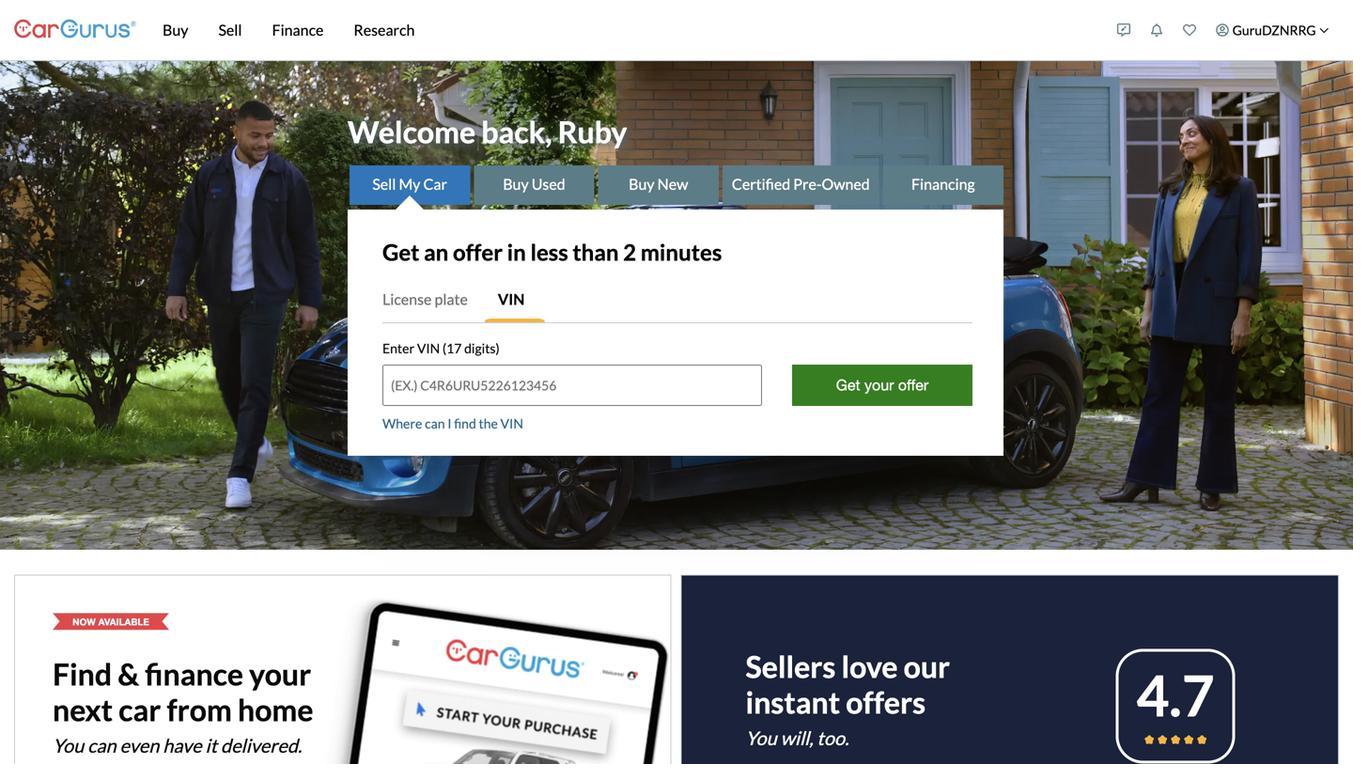 Task type: describe. For each thing, give the bounding box(es) containing it.
add a car review image
[[1118, 24, 1131, 37]]

finance
[[272, 21, 324, 39]]

welcome back, ruby
[[348, 114, 628, 150]]

sell for sell
[[219, 21, 242, 39]]

chevron down image
[[1320, 25, 1330, 35]]

sellers love our instant offers you will, too.
[[746, 649, 951, 750]]

offers
[[846, 684, 926, 720]]

minutes
[[641, 239, 722, 266]]

ruby
[[558, 114, 628, 150]]

delivered.
[[221, 735, 302, 757]]

find
[[454, 415, 477, 431]]

&
[[118, 656, 139, 692]]

1 horizontal spatial can
[[425, 415, 445, 431]]

owned
[[822, 175, 870, 193]]

buy used
[[503, 175, 566, 193]]

where can i find the vin
[[383, 415, 524, 431]]

will,
[[781, 727, 814, 750]]

get for get your offer
[[837, 376, 861, 394]]

(EX.) C4R6URU5226123456 text field
[[383, 365, 763, 406]]

the
[[479, 415, 498, 431]]

enter vin (17 digits)
[[383, 340, 500, 356]]

gurudznrrg button
[[1207, 4, 1340, 56]]

car
[[424, 175, 448, 193]]

home
[[238, 692, 314, 728]]

find & finance your next car from home you can even have it delivered.
[[53, 656, 314, 757]]

new
[[658, 175, 689, 193]]

get for get an offer in less than 2 minutes
[[383, 239, 420, 266]]

now available
[[73, 616, 149, 627]]

sell for sell my car
[[373, 175, 396, 193]]

digits)
[[465, 340, 500, 356]]

love
[[842, 649, 898, 685]]

(17
[[443, 340, 462, 356]]

now
[[73, 616, 96, 627]]

less
[[531, 239, 569, 266]]

i
[[448, 415, 452, 431]]

have
[[163, 735, 202, 757]]

menu bar containing buy
[[136, 0, 1108, 60]]

saved cars image
[[1184, 24, 1197, 37]]

an
[[424, 239, 449, 266]]

offer for your
[[899, 376, 929, 394]]

you inside the sellers love our instant offers you will, too.
[[746, 727, 777, 750]]

can inside find & finance your next car from home you can even have it delivered.
[[88, 735, 116, 757]]

plate
[[435, 290, 468, 308]]

get your offer button
[[793, 365, 973, 406]]

0 vertical spatial vin
[[498, 290, 525, 308]]

2
[[624, 239, 637, 266]]

buy new
[[629, 175, 689, 193]]

buy button
[[148, 0, 204, 60]]

pre-
[[794, 175, 822, 193]]

research
[[354, 21, 415, 39]]

too.
[[817, 727, 849, 750]]

next
[[53, 692, 113, 728]]

buy for buy used
[[503, 175, 529, 193]]

your inside button
[[865, 376, 895, 394]]

finance button
[[257, 0, 339, 60]]



Task type: vqa. For each thing, say whether or not it's contained in the screenshot.
leftmost Buy
yes



Task type: locate. For each thing, give the bounding box(es) containing it.
find
[[53, 656, 112, 692]]

where
[[383, 415, 423, 431]]

0 horizontal spatial you
[[53, 735, 84, 757]]

0 vertical spatial your
[[865, 376, 895, 394]]

cargurus logo homepage link image
[[14, 3, 136, 57]]

sell right buy dropdown button
[[219, 21, 242, 39]]

you
[[746, 727, 777, 750], [53, 735, 84, 757]]

you down next
[[53, 735, 84, 757]]

1 horizontal spatial offer
[[899, 376, 929, 394]]

1 horizontal spatial you
[[746, 727, 777, 750]]

1 horizontal spatial sell
[[373, 175, 396, 193]]

sell left my
[[373, 175, 396, 193]]

you inside find & finance your next car from home you can even have it delivered.
[[53, 735, 84, 757]]

4.7
[[1137, 661, 1215, 729]]

instant
[[746, 684, 841, 720]]

offer for an
[[453, 239, 503, 266]]

our
[[904, 649, 951, 685]]

0 horizontal spatial buy
[[163, 21, 188, 39]]

1 vertical spatial get
[[837, 376, 861, 394]]

get your offer
[[837, 376, 929, 394]]

financing
[[912, 175, 976, 193]]

your inside find & finance your next car from home you can even have it delivered.
[[249, 656, 311, 692]]

enter
[[383, 340, 415, 356]]

available
[[98, 616, 149, 627]]

gurudznrrg
[[1233, 22, 1317, 38]]

vin right the
[[501, 415, 524, 431]]

finance
[[145, 656, 244, 692]]

user icon image
[[1217, 24, 1230, 37]]

from
[[167, 692, 232, 728]]

car
[[119, 692, 161, 728]]

0 vertical spatial offer
[[453, 239, 503, 266]]

buy inside dropdown button
[[163, 21, 188, 39]]

get inside button
[[837, 376, 861, 394]]

offer
[[453, 239, 503, 266], [899, 376, 929, 394]]

1 vertical spatial vin
[[417, 340, 440, 356]]

your
[[865, 376, 895, 394], [249, 656, 311, 692]]

can left "even"
[[88, 735, 116, 757]]

1 vertical spatial your
[[249, 656, 311, 692]]

certified
[[732, 175, 791, 193]]

2 horizontal spatial buy
[[629, 175, 655, 193]]

2 vertical spatial vin
[[501, 415, 524, 431]]

can
[[425, 415, 445, 431], [88, 735, 116, 757]]

license plate
[[383, 290, 468, 308]]

0 vertical spatial sell
[[219, 21, 242, 39]]

can left the i
[[425, 415, 445, 431]]

0 horizontal spatial sell
[[219, 21, 242, 39]]

vin down in
[[498, 290, 525, 308]]

certified pre-owned
[[732, 175, 870, 193]]

0 horizontal spatial offer
[[453, 239, 503, 266]]

1 horizontal spatial get
[[837, 376, 861, 394]]

buy left sell popup button at top left
[[163, 21, 188, 39]]

0 horizontal spatial your
[[249, 656, 311, 692]]

it
[[205, 735, 217, 757]]

offer inside button
[[899, 376, 929, 394]]

1 horizontal spatial your
[[865, 376, 895, 394]]

license
[[383, 290, 432, 308]]

menu bar
[[136, 0, 1108, 60]]

you left will,
[[746, 727, 777, 750]]

0 horizontal spatial get
[[383, 239, 420, 266]]

research button
[[339, 0, 430, 60]]

vin
[[498, 290, 525, 308], [417, 340, 440, 356], [501, 415, 524, 431]]

sell inside popup button
[[219, 21, 242, 39]]

1 vertical spatial can
[[88, 735, 116, 757]]

buy left the used
[[503, 175, 529, 193]]

welcome
[[348, 114, 476, 150]]

buy for buy new
[[629, 175, 655, 193]]

sellers
[[746, 649, 836, 685]]

than
[[573, 239, 619, 266]]

0 horizontal spatial can
[[88, 735, 116, 757]]

back,
[[482, 114, 552, 150]]

buy left new
[[629, 175, 655, 193]]

even
[[120, 735, 159, 757]]

0 vertical spatial can
[[425, 415, 445, 431]]

used
[[532, 175, 566, 193]]

sell button
[[204, 0, 257, 60]]

open notifications image
[[1151, 24, 1164, 37]]

vin left (17
[[417, 340, 440, 356]]

0 vertical spatial get
[[383, 239, 420, 266]]

1 horizontal spatial buy
[[503, 175, 529, 193]]

cargurus logo homepage link link
[[14, 3, 136, 57]]

sell
[[219, 21, 242, 39], [373, 175, 396, 193]]

get
[[383, 239, 420, 266], [837, 376, 861, 394]]

my
[[399, 175, 421, 193]]

sell my car
[[373, 175, 448, 193]]

buy
[[163, 21, 188, 39], [503, 175, 529, 193], [629, 175, 655, 193]]

get an offer in less than 2 minutes
[[383, 239, 722, 266]]

1 vertical spatial offer
[[899, 376, 929, 394]]

gurudznrrg menu
[[1108, 4, 1340, 56]]

buy for buy
[[163, 21, 188, 39]]

in
[[507, 239, 526, 266]]

1 vertical spatial sell
[[373, 175, 396, 193]]



